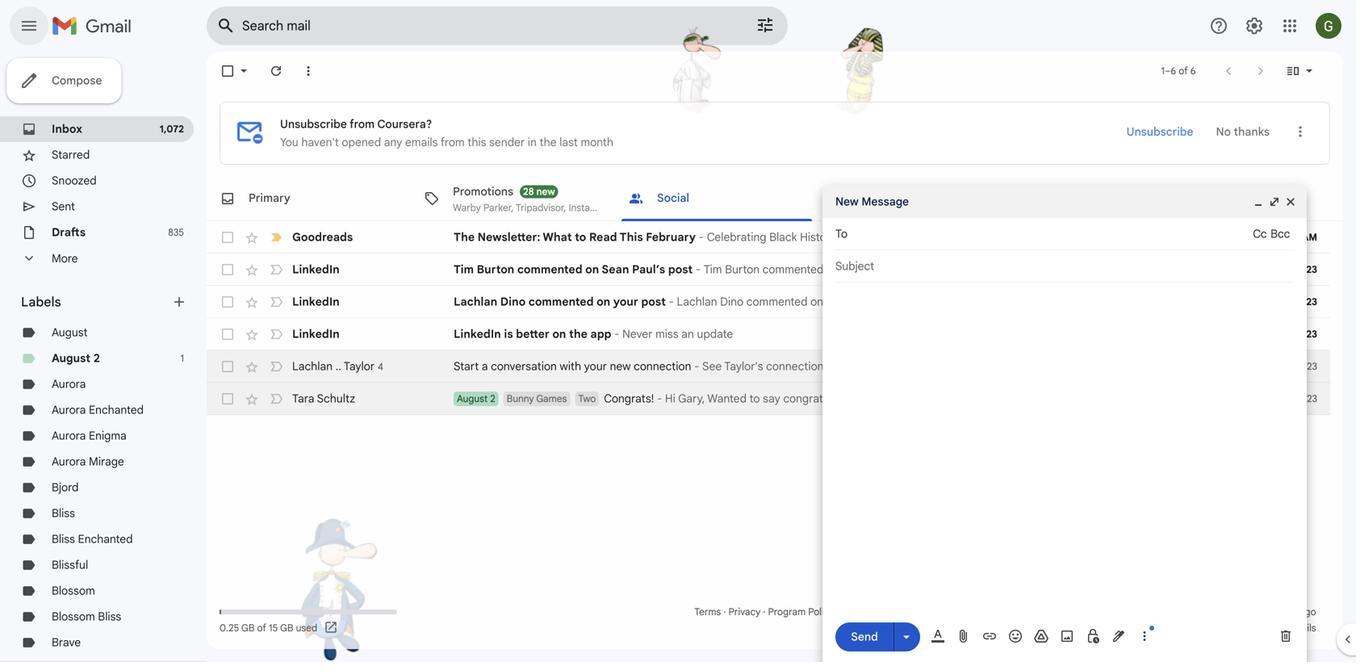Task type: vqa. For each thing, say whether or not it's contained in the screenshot.
of to the top
yes



Task type: locate. For each thing, give the bounding box(es) containing it.
orlando down much
[[1003, 262, 1045, 277]]

1 horizontal spatial black
[[1126, 230, 1154, 244]]

1 horizontal spatial and
[[981, 230, 1000, 244]]

commented up linkedin is better on the app - never miss an update ͏ ͏ ͏ ͏ ͏ ͏ ͏ ͏ ͏ ͏ ͏ ͏ ͏ ͏ ͏ ͏ ͏ ͏ ͏ ͏ ͏ ͏ ͏ ͏ ͏ ͏ ͏ ͏ ͏ ͏ ͏ ͏ ͏ ͏ ͏ ͏ ͏ ͏ ͏ ͏ ͏ ͏ ͏ ͏ ͏ ͏ ͏ ͏ ͏ ͏ ͏ ͏ ͏ ͏ ͏ ͏ ͏ ͏ ͏ ͏ ͏ ͏ ͏ ͏ ͏ ͏ ͏ ͏ ͏ ͏ ͏ ͏ ͏ ͏ ͏ ͏ ͏ ͏ ͏ ͏ ͏ ͏ ͏ ͏ ͏ ͏ ͏ ͏ ͏ ͏
[[747, 295, 808, 309]]

pop out image
[[1268, 195, 1281, 208]]

87 ͏ from the left
[[982, 327, 985, 341]]

0 horizontal spatial ·
[[724, 606, 726, 618]]

65 ͏ from the left
[[919, 327, 921, 341]]

dino
[[500, 295, 526, 309], [720, 295, 744, 309], [1179, 295, 1202, 309]]

linkedin is better on the app - never miss an update ͏ ͏ ͏ ͏ ͏ ͏ ͏ ͏ ͏ ͏ ͏ ͏ ͏ ͏ ͏ ͏ ͏ ͏ ͏ ͏ ͏ ͏ ͏ ͏ ͏ ͏ ͏ ͏ ͏ ͏ ͏ ͏ ͏ ͏ ͏ ͏ ͏ ͏ ͏ ͏ ͏ ͏ ͏ ͏ ͏ ͏ ͏ ͏ ͏ ͏ ͏ ͏ ͏ ͏ ͏ ͏ ͏ ͏ ͏ ͏ ͏ ͏ ͏ ͏ ͏ ͏ ͏ ͏ ͏ ͏ ͏ ͏ ͏ ͏ ͏ ͏ ͏ ͏ ͏ ͏ ͏ ͏ ͏ ͏ ͏ ͏ ͏ ͏ ͏ ͏
[[454, 327, 994, 341]]

bliss link
[[52, 506, 75, 520]]

2 a from the left
[[1344, 359, 1350, 373]]

70 ͏ from the left
[[933, 327, 936, 341]]

aurora for aurora link
[[52, 377, 86, 391]]

terms · privacy · program policies
[[695, 606, 842, 618]]

8/31/23 for lachlan dino commented on your post - lachlan dino commented on your post linkedin gary orlando view lachlan dino's profile lachlan dino commented on your post "i wi
[[1284, 296, 1318, 308]]

0 horizontal spatial a
[[482, 359, 488, 373]]

lachlan left ..
[[292, 359, 333, 373]]

profile down burton's
[[1100, 295, 1133, 309]]

5 row from the top
[[207, 350, 1356, 383]]

taylor left norton on the bottom right
[[1067, 359, 1098, 373]]

1 vertical spatial of
[[257, 622, 266, 634]]

labels heading
[[21, 294, 171, 310]]

2 vertical spatial august
[[457, 393, 488, 405]]

gb right 15
[[280, 622, 293, 634]]

· right privacy
[[763, 606, 766, 618]]

main menu image
[[19, 16, 39, 36]]

has
[[1139, 359, 1157, 373]]

row
[[207, 221, 1356, 254], [207, 254, 1356, 286], [207, 286, 1356, 318], [207, 318, 1331, 350], [207, 350, 1356, 383], [207, 383, 1331, 415]]

gb right 0.25
[[241, 622, 255, 634]]

8/31/23 down 9:16 am
[[1284, 264, 1318, 276]]

post right the paul's at top
[[668, 262, 693, 277]]

taylor
[[344, 359, 375, 373], [1067, 359, 1098, 373]]

1 ͏ from the left
[[733, 327, 736, 341]]

to left read
[[575, 230, 586, 244]]

brave
[[52, 635, 81, 650]]

thanks
[[1234, 125, 1270, 139]]

83 ͏ from the left
[[971, 327, 974, 341]]

blossom for blossom link
[[52, 584, 95, 598]]

your
[[613, 295, 638, 309], [826, 295, 849, 309], [1285, 295, 1308, 309], [584, 359, 607, 373], [1211, 359, 1234, 373], [882, 392, 905, 406]]

c
[[1353, 359, 1356, 373]]

2 horizontal spatial dino
[[1179, 295, 1202, 309]]

1 for 1
[[180, 352, 184, 365]]

52 ͏ from the left
[[881, 327, 884, 341]]

0 horizontal spatial black
[[770, 230, 797, 244]]

and
[[981, 230, 1000, 244], [898, 359, 918, 373]]

2 horizontal spatial sean
[[1314, 262, 1340, 277]]

30 ͏ from the left
[[817, 327, 820, 341]]

unsubscribe down –
[[1127, 125, 1194, 139]]

the left app
[[569, 327, 588, 341]]

1 sean from the left
[[602, 262, 629, 277]]

4 ͏ from the left
[[742, 327, 745, 341]]

3 ͏ from the left
[[739, 327, 742, 341]]

primary tab
[[207, 176, 409, 221]]

tara right "best,"
[[1050, 392, 1072, 406]]

best,
[[1021, 392, 1047, 406]]

the inside row
[[569, 327, 588, 341]]

1 horizontal spatial sean
[[842, 262, 868, 277]]

2 aurora from the top
[[52, 403, 86, 417]]

0 vertical spatial 1
[[1161, 65, 1165, 77]]

1 vertical spatial orlando
[[951, 295, 993, 309]]

1 inside labels navigation
[[180, 352, 184, 365]]

history left month
[[1157, 230, 1194, 244]]

goodreads
[[292, 230, 353, 244], [1066, 230, 1123, 244]]

august 2 inside row
[[457, 393, 495, 405]]

view down much
[[995, 295, 1019, 309]]

42 ͏ from the left
[[852, 327, 855, 341]]

a right 'start'
[[482, 359, 488, 373]]

835
[[168, 226, 184, 239]]

details
[[1287, 622, 1317, 634]]

august 2 link
[[52, 351, 100, 365]]

1 vertical spatial to
[[750, 392, 760, 406]]

11 ͏ from the left
[[762, 327, 765, 341]]

tim down "the"
[[454, 262, 474, 277]]

1 horizontal spatial unsubscribe
[[1127, 125, 1194, 139]]

0 horizontal spatial profile
[[1100, 295, 1133, 309]]

reading,
[[936, 230, 978, 244]]

1 vertical spatial 2
[[490, 393, 495, 405]]

0 horizontal spatial new
[[536, 186, 555, 198]]

0 horizontal spatial goodreads
[[292, 230, 353, 244]]

unsubscribe for unsubscribe
[[1127, 125, 1194, 139]]

100
[[1232, 230, 1251, 244]]

on up app
[[597, 295, 610, 309]]

no thanks
[[1216, 125, 1270, 139]]

last
[[560, 135, 578, 149]]

blossom for blossom bliss
[[52, 610, 95, 624]]

37 ͏ from the left
[[838, 327, 840, 341]]

advanced search options image
[[749, 9, 782, 41]]

1
[[1161, 65, 1165, 77], [180, 352, 184, 365], [1271, 606, 1275, 618]]

2 up aurora enchanted
[[93, 351, 100, 365]]

to left say at bottom
[[750, 392, 760, 406]]

1 vertical spatial blossom
[[52, 610, 95, 624]]

1 horizontal spatial dino
[[720, 295, 744, 309]]

9 ͏ from the left
[[756, 327, 759, 341]]

tim right burton's
[[1175, 262, 1194, 277]]

1 horizontal spatial history
[[1157, 230, 1194, 244]]

essential
[[1254, 230, 1300, 244]]

1 horizontal spatial the
[[569, 327, 588, 341]]

connection
[[634, 359, 691, 373]]

labels
[[21, 294, 61, 310]]

1 horizontal spatial 2
[[490, 393, 495, 405]]

post down the paul's at top
[[641, 295, 666, 309]]

Subject field
[[836, 258, 1294, 275]]

row containing goodreads
[[207, 221, 1356, 254]]

unsubscribe for unsubscribe from coursera? you haven't opened any emails from this sender in the last month
[[280, 117, 347, 131]]

sean left the paul's at top
[[602, 262, 629, 277]]

3 row from the top
[[207, 286, 1356, 318]]

0 horizontal spatial from
[[350, 117, 375, 131]]

experience,
[[835, 359, 895, 373]]

tab list
[[207, 176, 1344, 221]]

new up congrats!
[[610, 359, 631, 373]]

8/31/23 up let's
[[1284, 328, 1318, 340]]

1 vertical spatial from
[[441, 135, 465, 149]]

toggle split pane mode image
[[1285, 63, 1302, 79]]

1 dino from the left
[[500, 295, 526, 309]]

message
[[862, 195, 909, 209]]

8/31/23 for tim burton commented on sean paul's post - tim burton commented on sean paul's post linkedin gary orlando view tim burton's profile tim burton commented on sean pau
[[1284, 264, 1318, 276]]

50 ͏ from the left
[[875, 327, 878, 341]]

unsubscribe from coursera? you haven't opened any emails from this sender in the last month
[[280, 117, 614, 149]]

august up august 2 link
[[52, 325, 88, 340]]

is
[[504, 327, 513, 341]]

- left hi
[[657, 392, 662, 406]]

43 ͏ from the left
[[855, 327, 858, 341]]

august 2 down august link
[[52, 351, 100, 365]]

29 ͏ from the left
[[814, 327, 817, 341]]

85 ͏ from the left
[[976, 327, 979, 341]]

͏
[[733, 327, 736, 341], [736, 327, 739, 341], [739, 327, 742, 341], [742, 327, 745, 341], [745, 327, 748, 341], [748, 327, 751, 341], [751, 327, 754, 341], [754, 327, 756, 341], [756, 327, 759, 341], [759, 327, 762, 341], [762, 327, 765, 341], [765, 327, 768, 341], [768, 327, 771, 341], [771, 327, 774, 341], [774, 327, 777, 341], [777, 327, 780, 341], [780, 327, 783, 341], [783, 327, 785, 341], [785, 327, 788, 341], [788, 327, 791, 341], [791, 327, 794, 341], [794, 327, 797, 341], [797, 327, 800, 341], [800, 327, 803, 341], [803, 327, 806, 341], [806, 327, 809, 341], [809, 327, 811, 341], [811, 327, 814, 341], [814, 327, 817, 341], [817, 327, 820, 341], [820, 327, 823, 341], [823, 327, 826, 341], [826, 327, 829, 341], [829, 327, 832, 341], [832, 327, 835, 341], [835, 327, 838, 341], [838, 327, 840, 341], [840, 327, 843, 341], [843, 327, 846, 341], [846, 327, 849, 341], [849, 327, 852, 341], [852, 327, 855, 341], [855, 327, 858, 341], [858, 327, 861, 341], [861, 327, 864, 341], [864, 327, 866, 341], [866, 327, 869, 341], [869, 327, 872, 341], [872, 327, 875, 341], [875, 327, 878, 341], [878, 327, 881, 341], [881, 327, 884, 341], [884, 327, 887, 341], [887, 327, 890, 341], [890, 327, 893, 341], [893, 327, 895, 341], [895, 327, 898, 341], [898, 327, 901, 341], [901, 327, 904, 341], [904, 327, 907, 341], [907, 327, 910, 341], [910, 327, 913, 341], [913, 327, 916, 341], [916, 327, 919, 341], [919, 327, 921, 341], [921, 327, 924, 341], [924, 327, 927, 341], [927, 327, 930, 341], [930, 327, 933, 341], [933, 327, 936, 341], [936, 327, 939, 341], [939, 327, 942, 341], [942, 327, 945, 341], [945, 327, 947, 341], [947, 327, 950, 341], [950, 327, 953, 341], [953, 327, 956, 341], [956, 327, 959, 341], [959, 327, 962, 341], [962, 327, 965, 341], [965, 327, 968, 341], [968, 327, 971, 341], [971, 327, 974, 341], [974, 327, 976, 341], [976, 327, 979, 341], [979, 327, 982, 341], [982, 327, 985, 341], [985, 327, 988, 341], [988, 327, 991, 341], [991, 327, 994, 341]]

61 ͏ from the left
[[907, 327, 910, 341]]

terms link
[[695, 606, 721, 618]]

new inside dialog
[[836, 195, 859, 209]]

enchanted
[[89, 403, 144, 417], [78, 532, 133, 546]]

1 horizontal spatial august 2
[[457, 393, 495, 405]]

on down essential
[[1269, 295, 1282, 309]]

58 ͏ from the left
[[898, 327, 901, 341]]

1 vertical spatial 1
[[180, 352, 184, 365]]

a left c
[[1344, 359, 1350, 373]]

tim down celebrating
[[704, 262, 722, 277]]

enchanted up enigma
[[89, 403, 144, 417]]

aurora enchanted link
[[52, 403, 144, 417]]

history
[[800, 230, 837, 244], [1157, 230, 1194, 244]]

0 horizontal spatial history
[[800, 230, 837, 244]]

1 vertical spatial profile
[[1100, 295, 1133, 309]]

promotions, 28 new messages, tab
[[411, 176, 614, 221]]

86 ͏ from the left
[[979, 327, 982, 341]]

of left 15
[[257, 622, 266, 634]]

profile right burton's
[[1140, 262, 1173, 277]]

blossom down blossom link
[[52, 610, 95, 624]]

inbox tip region
[[220, 102, 1331, 165]]

1 vertical spatial august 2
[[457, 393, 495, 405]]

tim burton commented on sean paul's post - tim burton commented on sean paul's post linkedin gary orlando view tim burton's profile tim burton commented on sean pau
[[454, 262, 1356, 277]]

hour
[[1277, 606, 1297, 618]]

gary
[[976, 262, 1000, 277], [924, 295, 949, 309], [995, 359, 1020, 373]]

90 ͏ from the left
[[991, 327, 994, 341]]

0 horizontal spatial burton
[[477, 262, 515, 277]]

3 aurora from the top
[[52, 429, 86, 443]]

gmail image
[[52, 10, 140, 42]]

on down 9:16 am
[[1298, 262, 1311, 277]]

from up opened
[[350, 117, 375, 131]]

1 vertical spatial bliss
[[52, 532, 75, 546]]

78 ͏ from the left
[[956, 327, 959, 341]]

your right with in the left bottom of the page
[[584, 359, 607, 373]]

2 6 from the left
[[1191, 65, 1196, 77]]

aurora up bjord
[[52, 455, 86, 469]]

dino up accepted
[[1179, 295, 1202, 309]]

your up never
[[613, 295, 638, 309]]

1 horizontal spatial 6
[[1191, 65, 1196, 77]]

77 ͏ from the left
[[953, 327, 956, 341]]

1 horizontal spatial goodreads
[[1066, 230, 1123, 244]]

0 vertical spatial new
[[836, 195, 859, 209]]

80 ͏ from the left
[[962, 327, 965, 341]]

1 blossom from the top
[[52, 584, 95, 598]]

burton
[[477, 262, 515, 277], [725, 262, 760, 277], [1197, 262, 1231, 277]]

black right celebrating
[[770, 230, 797, 244]]

- up miss
[[669, 295, 674, 309]]

you
[[280, 135, 299, 149]]

0 horizontal spatial view
[[995, 295, 1019, 309]]

0 vertical spatial of
[[1179, 65, 1188, 77]]

aurora up aurora mirage link
[[52, 429, 86, 443]]

august 2 inside labels navigation
[[52, 351, 100, 365]]

tim up dino's
[[1073, 262, 1092, 277]]

None checkbox
[[220, 262, 236, 278], [220, 294, 236, 310], [220, 262, 236, 278], [220, 294, 236, 310]]

newsletter:
[[478, 230, 540, 244]]

0 vertical spatial blossom
[[52, 584, 95, 598]]

update
[[697, 327, 733, 341]]

6 up the unsubscribe button
[[1171, 65, 1177, 77]]

0 vertical spatial and
[[981, 230, 1000, 244]]

labels navigation
[[0, 52, 207, 662]]

1 vertical spatial new
[[610, 359, 631, 373]]

congrats!
[[604, 392, 654, 406]]

accepted
[[1160, 359, 1208, 373]]

0 horizontal spatial tara
[[292, 392, 314, 406]]

more
[[920, 359, 947, 373]]

1 horizontal spatial taylor
[[1067, 359, 1098, 373]]

profile
[[1140, 262, 1173, 277], [1100, 295, 1133, 309]]

discard draft ‪(⌘⇧d)‬ image
[[1278, 628, 1294, 644]]

0 horizontal spatial dino
[[500, 295, 526, 309]]

new
[[836, 195, 859, 209], [1303, 230, 1325, 244]]

dino up linkedin is better on the app - never miss an update ͏ ͏ ͏ ͏ ͏ ͏ ͏ ͏ ͏ ͏ ͏ ͏ ͏ ͏ ͏ ͏ ͏ ͏ ͏ ͏ ͏ ͏ ͏ ͏ ͏ ͏ ͏ ͏ ͏ ͏ ͏ ͏ ͏ ͏ ͏ ͏ ͏ ͏ ͏ ͏ ͏ ͏ ͏ ͏ ͏ ͏ ͏ ͏ ͏ ͏ ͏ ͏ ͏ ͏ ͏ ͏ ͏ ͏ ͏ ͏ ͏ ͏ ͏ ͏ ͏ ͏ ͏ ͏ ͏ ͏ ͏ ͏ ͏ ͏ ͏ ͏ ͏ ͏ ͏ ͏ ͏ ͏ ͏ ͏ ͏ ͏ ͏ ͏ ͏ ͏
[[720, 295, 744, 309]]

goodreads up burton's
[[1066, 230, 1123, 244]]

aurora
[[52, 377, 86, 391], [52, 403, 86, 417], [52, 429, 86, 443], [52, 455, 86, 469]]

drafts
[[52, 225, 86, 239]]

connections,
[[766, 359, 832, 373]]

goodreads down primary tab
[[292, 230, 353, 244]]

62 ͏ from the left
[[910, 327, 913, 341]]

this
[[468, 135, 486, 149]]

tara left schultz
[[292, 392, 314, 406]]

1 horizontal spatial gb
[[280, 622, 293, 634]]

0 vertical spatial new
[[536, 186, 555, 198]]

6 row from the top
[[207, 383, 1331, 415]]

27 ͏ from the left
[[809, 327, 811, 341]]

2 horizontal spatial 1
[[1271, 606, 1275, 618]]

1 horizontal spatial profile
[[1140, 262, 1173, 277]]

0 vertical spatial view
[[1047, 262, 1071, 277]]

your right accepted
[[1211, 359, 1234, 373]]

8/31/23 left "i
[[1284, 296, 1318, 308]]

81 ͏ from the left
[[965, 327, 968, 341]]

of right –
[[1179, 65, 1188, 77]]

with
[[560, 359, 581, 373]]

main content
[[207, 52, 1356, 649]]

1 horizontal spatial new
[[1303, 230, 1325, 244]]

dino up is
[[500, 295, 526, 309]]

1 horizontal spatial a
[[1344, 359, 1350, 373]]

compose button
[[6, 58, 121, 103]]

lachlan up 'start'
[[454, 295, 497, 309]]

"i
[[1337, 295, 1345, 309]]

august
[[52, 325, 88, 340], [52, 351, 91, 365], [457, 393, 488, 405]]

miss
[[656, 327, 679, 341]]

in
[[528, 135, 537, 149]]

0 horizontal spatial of
[[257, 622, 266, 634]]

28
[[523, 186, 534, 198]]

47 ͏ from the left
[[866, 327, 869, 341]]

tab list inside 'main content'
[[207, 176, 1344, 221]]

0 horizontal spatial 2
[[93, 351, 100, 365]]

lachlan
[[454, 295, 497, 309], [677, 295, 717, 309], [1022, 295, 1062, 309], [1136, 295, 1176, 309], [292, 359, 333, 373]]

2
[[93, 351, 100, 365], [490, 393, 495, 405]]

and left more
[[898, 359, 918, 373]]

3 tim from the left
[[1073, 262, 1092, 277]]

see
[[702, 359, 722, 373]]

insert files using drive image
[[1033, 628, 1050, 644]]

what
[[543, 230, 572, 244]]

close image
[[1285, 195, 1297, 208]]

new right 28
[[536, 186, 555, 198]]

the right in
[[540, 135, 557, 149]]

3 sean from the left
[[1314, 262, 1340, 277]]

1 horizontal spatial 1
[[1161, 65, 1165, 77]]

0 horizontal spatial the
[[540, 135, 557, 149]]

orlando
[[1003, 262, 1045, 277], [951, 295, 993, 309], [1023, 359, 1064, 373]]

lachlan down burton's
[[1136, 295, 1176, 309]]

taylor right ..
[[344, 359, 375, 373]]

view down more!
[[1047, 262, 1071, 277]]

1 black from the left
[[770, 230, 797, 244]]

enchanted up blissful link at the bottom
[[78, 532, 133, 546]]

refresh image
[[268, 63, 284, 79]]

24 ͏ from the left
[[800, 327, 803, 341]]

2 vertical spatial 1
[[1271, 606, 1275, 618]]

49 ͏ from the left
[[872, 327, 875, 341]]

1 vertical spatial gary
[[924, 295, 949, 309]]

1 horizontal spatial tara
[[1050, 392, 1072, 406]]

None search field
[[207, 6, 788, 45]]

sean left pau
[[1314, 262, 1340, 277]]

gary down reading,
[[976, 262, 1000, 277]]

64 ͏ from the left
[[916, 327, 919, 341]]

blossom
[[52, 584, 95, 598], [52, 610, 95, 624]]

1 vertical spatial enchanted
[[78, 532, 133, 546]]

0 horizontal spatial taylor
[[344, 359, 375, 373]]

new
[[536, 186, 555, 198], [610, 359, 631, 373]]

on up the connections,
[[811, 295, 824, 309]]

august down august link
[[52, 351, 91, 365]]

1 vertical spatial and
[[898, 359, 918, 373]]

aurora down aurora link
[[52, 403, 86, 417]]

on
[[586, 262, 599, 277], [827, 262, 840, 277], [1298, 262, 1311, 277], [597, 295, 610, 309], [811, 295, 824, 309], [1269, 295, 1282, 309], [553, 327, 566, 341], [866, 392, 879, 406]]

burton down celebrating
[[725, 262, 760, 277]]

on down "to"
[[827, 262, 840, 277]]

bliss for bliss link
[[52, 506, 75, 520]]

burton's
[[1095, 262, 1137, 277]]

unsubscribe inside unsubscribe from coursera? you haven't opened any emails from this sender in the last month
[[280, 117, 347, 131]]

6 ͏ from the left
[[748, 327, 751, 341]]

0 vertical spatial orlando
[[1003, 262, 1045, 277]]

0 horizontal spatial to
[[575, 230, 586, 244]]

1 row from the top
[[207, 221, 1356, 254]]

sean left paul's
[[842, 262, 868, 277]]

1 horizontal spatial ·
[[763, 606, 766, 618]]

emails
[[405, 135, 438, 149]]

0 horizontal spatial new
[[836, 195, 859, 209]]

15 ͏ from the left
[[774, 327, 777, 341]]

9:16 am
[[1283, 231, 1318, 243]]

1 history from the left
[[800, 230, 837, 244]]

lachlan left dino's
[[1022, 295, 1062, 309]]

inbox
[[52, 122, 82, 136]]

gary down tim burton commented on sean paul's post - tim burton commented on sean paul's post linkedin gary orlando view tim burton's profile tim burton commented on sean pau
[[924, 295, 949, 309]]

2 dino from the left
[[720, 295, 744, 309]]

1 horizontal spatial new
[[610, 359, 631, 373]]

footer
[[207, 604, 1331, 636]]

post left "i
[[1311, 295, 1334, 309]]

0 vertical spatial enchanted
[[89, 403, 144, 417]]

0 horizontal spatial unsubscribe
[[280, 117, 347, 131]]

blossom down blissful link at the bottom
[[52, 584, 95, 598]]

28 ͏ from the left
[[811, 327, 814, 341]]

2 ͏ from the left
[[736, 327, 739, 341]]

1 horizontal spatial burton
[[725, 262, 760, 277]]

84 ͏ from the left
[[974, 327, 976, 341]]

and left much
[[981, 230, 1000, 244]]

lachlan .. taylor 4
[[292, 359, 383, 373]]

1 tara from the left
[[292, 392, 314, 406]]

56 ͏ from the left
[[893, 327, 895, 341]]

- right app
[[614, 327, 620, 341]]

unsubscribe button
[[1116, 117, 1205, 146]]

new message dialog
[[823, 186, 1307, 662]]

2 blossom from the top
[[52, 610, 95, 624]]

75 ͏ from the left
[[947, 327, 950, 341]]

2 inside row
[[490, 393, 495, 405]]

history left "month,"
[[800, 230, 837, 244]]

starred
[[52, 148, 90, 162]]

0 vertical spatial 2
[[93, 351, 100, 365]]

–
[[1165, 65, 1171, 77]]

0 vertical spatial bliss
[[52, 506, 75, 520]]

august down 'start'
[[457, 393, 488, 405]]

8/31/23
[[1284, 264, 1318, 276], [1284, 296, 1318, 308], [1284, 328, 1318, 340], [1287, 361, 1318, 373]]

1 vertical spatial the
[[569, 327, 588, 341]]

much
[[1003, 230, 1032, 244]]

55 ͏ from the left
[[890, 327, 893, 341]]

aurora down august 2 link
[[52, 377, 86, 391]]

8/31/23 for linkedin is better on the app - never miss an update ͏ ͏ ͏ ͏ ͏ ͏ ͏ ͏ ͏ ͏ ͏ ͏ ͏ ͏ ͏ ͏ ͏ ͏ ͏ ͏ ͏ ͏ ͏ ͏ ͏ ͏ ͏ ͏ ͏ ͏ ͏ ͏ ͏ ͏ ͏ ͏ ͏ ͏ ͏ ͏ ͏ ͏ ͏ ͏ ͏ ͏ ͏ ͏ ͏ ͏ ͏ ͏ ͏ ͏ ͏ ͏ ͏ ͏ ͏ ͏ ͏ ͏ ͏ ͏ ͏ ͏ ͏ ͏ ͏ ͏ ͏ ͏ ͏ ͏ ͏ ͏ ͏ ͏ ͏ ͏ ͏ ͏ ͏ ͏ ͏ ͏ ͏ ͏ ͏ ͏
[[1284, 328, 1318, 340]]

None checkbox
[[220, 63, 236, 79], [220, 229, 236, 245], [220, 326, 236, 342], [220, 358, 236, 375], [220, 391, 236, 407], [220, 63, 236, 79], [220, 229, 236, 245], [220, 326, 236, 342], [220, 358, 236, 375], [220, 391, 236, 407]]

view
[[1047, 262, 1071, 277], [995, 295, 1019, 309]]

2 horizontal spatial burton
[[1197, 262, 1231, 277]]

2 left bunny
[[490, 393, 495, 405]]

tab list containing promotions
[[207, 176, 1344, 221]]

mirage
[[89, 455, 124, 469]]

0 horizontal spatial 1
[[180, 352, 184, 365]]

1 aurora from the top
[[52, 377, 86, 391]]

4 row from the top
[[207, 318, 1331, 350]]

8/31/23 up 8/16/23
[[1287, 361, 1318, 373]]

1 burton from the left
[[477, 262, 515, 277]]

19 ͏ from the left
[[785, 327, 788, 341]]

aurora mirage
[[52, 455, 124, 469]]

41 ͏ from the left
[[849, 327, 852, 341]]

0 vertical spatial the
[[540, 135, 557, 149]]

burton down newsletter:
[[477, 262, 515, 277]]

0 vertical spatial august 2
[[52, 351, 100, 365]]

0 horizontal spatial 6
[[1171, 65, 1177, 77]]

0 horizontal spatial august 2
[[52, 351, 100, 365]]

unsubscribe inside button
[[1127, 125, 1194, 139]]

this
[[620, 230, 643, 244]]

1 horizontal spatial of
[[1179, 65, 1188, 77]]

0 horizontal spatial gb
[[241, 622, 255, 634]]

8 ͏ from the left
[[754, 327, 756, 341]]

from left this
[[441, 135, 465, 149]]

orlando up "best,"
[[1023, 359, 1064, 373]]

- right february
[[699, 230, 704, 244]]

gary up promotion!
[[995, 359, 1020, 373]]

drafts link
[[52, 225, 86, 239]]

0 horizontal spatial sean
[[602, 262, 629, 277]]

footer containing terms
[[207, 604, 1331, 636]]

· right 'terms' link
[[724, 606, 726, 618]]



Task type: describe. For each thing, give the bounding box(es) containing it.
20 ͏ from the left
[[788, 327, 791, 341]]

say
[[763, 392, 781, 406]]

2 black from the left
[[1126, 230, 1154, 244]]

21 ͏ from the left
[[791, 327, 794, 341]]

of inside footer
[[257, 622, 266, 634]]

aurora for aurora enigma
[[52, 429, 86, 443]]

1 6 from the left
[[1171, 65, 1177, 77]]

0 vertical spatial profile
[[1140, 262, 1173, 277]]

month
[[581, 135, 614, 149]]

1 goodreads from the left
[[292, 230, 353, 244]]

hi
[[665, 392, 676, 406]]

4
[[378, 361, 383, 373]]

read
[[589, 230, 617, 244]]

18 ͏ from the left
[[783, 327, 785, 341]]

33 ͏ from the left
[[826, 327, 829, 341]]

40 ͏ from the left
[[846, 327, 849, 341]]

66 ͏ from the left
[[921, 327, 924, 341]]

paul's
[[632, 262, 665, 277]]

2 tim from the left
[[704, 262, 722, 277]]

more options image
[[1140, 628, 1150, 644]]

bliss enchanted link
[[52, 532, 133, 546]]

1 vertical spatial view
[[995, 295, 1019, 309]]

2 gb from the left
[[280, 622, 293, 634]]

tara schultz
[[292, 392, 355, 406]]

88 ͏ from the left
[[985, 327, 988, 341]]

10 ͏ from the left
[[759, 327, 762, 341]]

45 ͏ from the left
[[861, 327, 864, 341]]

snoozed link
[[52, 174, 97, 188]]

sent link
[[52, 199, 75, 214]]

7 ͏ from the left
[[751, 327, 754, 341]]

blossom bliss
[[52, 610, 121, 624]]

norton
[[1101, 359, 1136, 373]]

2 vertical spatial bliss
[[98, 610, 121, 624]]

34 ͏ from the left
[[829, 327, 832, 341]]

73 ͏ from the left
[[942, 327, 945, 341]]

2 inside labels navigation
[[93, 351, 100, 365]]

no thanks button
[[1205, 117, 1281, 146]]

social tab
[[615, 176, 819, 221]]

2 row from the top
[[207, 254, 1356, 286]]

more button
[[0, 245, 194, 271]]

insert link ‪(⌘k)‬ image
[[982, 628, 998, 644]]

pau
[[1343, 262, 1356, 277]]

44 ͏ from the left
[[858, 327, 861, 341]]

cc bcc
[[1253, 227, 1290, 241]]

bliss enchanted
[[52, 532, 133, 546]]

main content containing unsubscribe from coursera?
[[207, 52, 1356, 649]]

14 ͏ from the left
[[771, 327, 774, 341]]

0 vertical spatial august
[[52, 325, 88, 340]]

1 horizontal spatial view
[[1047, 262, 1071, 277]]

primary
[[249, 191, 290, 205]]

57 ͏ from the left
[[895, 327, 898, 341]]

last account activity: 1 hour ago details
[[1175, 606, 1317, 634]]

51 ͏ from the left
[[878, 327, 881, 341]]

12 ͏ from the left
[[765, 327, 768, 341]]

32 ͏ from the left
[[823, 327, 826, 341]]

1 tim from the left
[[454, 262, 474, 277]]

toggle confidential mode image
[[1085, 628, 1101, 644]]

august link
[[52, 325, 88, 340]]

commented down essential
[[1234, 262, 1295, 277]]

0.25
[[220, 622, 239, 634]]

job
[[944, 392, 960, 406]]

congratulations
[[783, 392, 864, 406]]

august inside row
[[457, 393, 488, 405]]

23 ͏ from the left
[[797, 327, 800, 341]]

enchanted for bliss enchanted
[[78, 532, 133, 546]]

attach files image
[[956, 628, 972, 644]]

an
[[682, 327, 694, 341]]

any
[[384, 135, 402, 149]]

aurora for aurora enchanted
[[52, 403, 86, 417]]

aurora enigma link
[[52, 429, 127, 443]]

valentine's
[[878, 230, 933, 244]]

5 ͏ from the left
[[745, 327, 748, 341]]

cc link
[[1253, 224, 1267, 244]]

no
[[1216, 125, 1231, 139]]

enchanted for aurora enchanted
[[89, 403, 144, 417]]

bunny
[[507, 393, 534, 405]]

3 burton from the left
[[1197, 262, 1231, 277]]

commented down what at the left top of page
[[517, 262, 583, 277]]

activity:
[[1234, 606, 1268, 618]]

cc
[[1253, 227, 1267, 241]]

on down experience,
[[866, 392, 879, 406]]

start a conversation with your new connection - see taylor's connections, experience, and more linkedin gary orlando taylor norton has accepted your invitation. let's start a c
[[454, 359, 1356, 373]]

31 ͏ from the left
[[820, 327, 823, 341]]

2 · from the left
[[763, 606, 766, 618]]

2 history from the left
[[1157, 230, 1194, 244]]

wi
[[1348, 295, 1356, 309]]

aurora link
[[52, 377, 86, 391]]

1 horizontal spatial to
[[750, 392, 760, 406]]

aurora enigma
[[52, 429, 127, 443]]

search mail image
[[212, 11, 241, 40]]

0 vertical spatial to
[[575, 230, 586, 244]]

69 ͏ from the left
[[930, 327, 933, 341]]

2 tara from the left
[[1050, 392, 1072, 406]]

month,
[[840, 230, 875, 244]]

insert photo image
[[1059, 628, 1075, 644]]

8/31/23 for start a conversation with your new connection - see taylor's connections, experience, and more linkedin gary orlando taylor norton has accepted your invitation. let's start a c
[[1287, 361, 1318, 373]]

0 horizontal spatial and
[[898, 359, 918, 373]]

1 for 1 – 6 of 6
[[1161, 65, 1165, 77]]

1 inside last account activity: 1 hour ago details
[[1271, 606, 1275, 618]]

lachlan dino commented on your post - lachlan dino commented on your post linkedin gary orlando view lachlan dino's profile lachlan dino commented on your post "i wi
[[454, 295, 1356, 309]]

15
[[269, 622, 278, 634]]

17 ͏ from the left
[[780, 327, 783, 341]]

promotion!
[[963, 392, 1018, 406]]

26 ͏ from the left
[[806, 327, 809, 341]]

39 ͏ from the left
[[843, 327, 846, 341]]

insert signature image
[[1111, 628, 1127, 644]]

0 vertical spatial gary
[[976, 262, 1000, 277]]

follow link to manage storage image
[[324, 620, 340, 636]]

used
[[296, 622, 317, 634]]

february
[[646, 230, 696, 244]]

minimize image
[[1252, 195, 1265, 208]]

3 dino from the left
[[1179, 295, 1202, 309]]

4 tim from the left
[[1175, 262, 1194, 277]]

conversation
[[491, 359, 557, 373]]

1 vertical spatial new
[[1303, 230, 1325, 244]]

..
[[336, 359, 341, 373]]

72 ͏ from the left
[[939, 327, 942, 341]]

35 ͏ from the left
[[832, 327, 835, 341]]

send
[[851, 630, 878, 644]]

1,072
[[160, 123, 184, 135]]

1 gb from the left
[[241, 622, 255, 634]]

bunny games
[[507, 393, 567, 405]]

68 ͏ from the left
[[927, 327, 930, 341]]

program policies link
[[768, 606, 842, 618]]

22 ͏ from the left
[[794, 327, 797, 341]]

post down paul's
[[852, 295, 875, 309]]

16 ͏ from the left
[[777, 327, 780, 341]]

social
[[657, 191, 690, 205]]

commented down 100 at the right top of page
[[1205, 295, 1266, 309]]

28 new
[[523, 186, 555, 198]]

74 ͏ from the left
[[945, 327, 947, 341]]

games
[[536, 393, 567, 405]]

89 ͏ from the left
[[988, 327, 991, 341]]

- left see
[[694, 359, 700, 373]]

your left "i
[[1285, 295, 1308, 309]]

dino's
[[1065, 295, 1097, 309]]

blissful link
[[52, 558, 88, 572]]

sender
[[489, 135, 525, 149]]

2 sean from the left
[[842, 262, 868, 277]]

38 ͏ from the left
[[840, 327, 843, 341]]

congrats! - hi gary, wanted to say congratulations on your recent job promotion! best, tara
[[604, 392, 1072, 406]]

46 ͏ from the left
[[864, 327, 866, 341]]

never
[[623, 327, 653, 341]]

more!
[[1034, 230, 1064, 244]]

coursera?
[[377, 117, 432, 131]]

76 ͏ from the left
[[950, 327, 953, 341]]

commented down celebrating
[[763, 262, 824, 277]]

policies
[[808, 606, 842, 618]]

82 ͏ from the left
[[968, 327, 971, 341]]

promotions
[[453, 184, 514, 199]]

13 ͏ from the left
[[768, 327, 771, 341]]

starred link
[[52, 148, 90, 162]]

commented up better
[[529, 295, 594, 309]]

more email options image
[[300, 63, 317, 79]]

lachlan up an
[[677, 295, 717, 309]]

support image
[[1209, 16, 1229, 36]]

the
[[454, 230, 475, 244]]

let's
[[1289, 359, 1314, 373]]

your left recent
[[882, 392, 905, 406]]

your down "month,"
[[826, 295, 849, 309]]

post right paul's
[[904, 262, 927, 277]]

to
[[836, 227, 848, 241]]

25 ͏ from the left
[[803, 327, 806, 341]]

1 · from the left
[[724, 606, 726, 618]]

blossom bliss link
[[52, 610, 121, 624]]

row containing tara schultz
[[207, 383, 1331, 415]]

2 vertical spatial gary
[[995, 359, 1020, 373]]

more send options image
[[899, 629, 915, 645]]

36 ͏ from the left
[[835, 327, 838, 341]]

- down february
[[696, 262, 701, 277]]

details link
[[1287, 622, 1317, 634]]

79 ͏ from the left
[[959, 327, 962, 341]]

on down read
[[586, 262, 599, 277]]

71 ͏ from the left
[[936, 327, 939, 341]]

2 burton from the left
[[725, 262, 760, 277]]

two
[[578, 393, 596, 405]]

1 vertical spatial august
[[52, 351, 91, 365]]

1 – 6 of 6
[[1161, 65, 1196, 77]]

row containing lachlan
[[207, 350, 1356, 383]]

67 ͏ from the left
[[924, 327, 927, 341]]

2 vertical spatial orlando
[[1023, 359, 1064, 373]]

54 ͏ from the left
[[887, 327, 890, 341]]

start
[[1317, 359, 1341, 373]]

sent
[[52, 199, 75, 214]]

0 vertical spatial from
[[350, 117, 375, 131]]

wanted
[[708, 392, 747, 406]]

1 horizontal spatial from
[[441, 135, 465, 149]]

8/16/23
[[1287, 393, 1318, 405]]

0.25 gb of 15 gb used
[[220, 622, 317, 634]]

compose
[[52, 73, 102, 88]]

ago
[[1300, 606, 1317, 618]]

aurora for aurora mirage
[[52, 455, 86, 469]]

Search mail text field
[[242, 18, 711, 34]]

new inside "tab"
[[536, 186, 555, 198]]

59 ͏ from the left
[[901, 327, 904, 341]]

1 a from the left
[[482, 359, 488, 373]]

63 ͏ from the left
[[913, 327, 916, 341]]

2 goodreads from the left
[[1066, 230, 1123, 244]]

the inside unsubscribe from coursera? you haven't opened any emails from this sender in the last month
[[540, 135, 557, 149]]

taylor's
[[724, 359, 763, 373]]

settings image
[[1245, 16, 1264, 36]]

on right better
[[553, 327, 566, 341]]

60 ͏ from the left
[[904, 327, 907, 341]]

bliss for bliss enchanted
[[52, 532, 75, 546]]

48 ͏ from the left
[[869, 327, 872, 341]]

blossom link
[[52, 584, 95, 598]]

recent
[[908, 392, 941, 406]]

insert emoji ‪(⌘⇧2)‬ image
[[1008, 628, 1024, 644]]

53 ͏ from the left
[[884, 327, 887, 341]]



